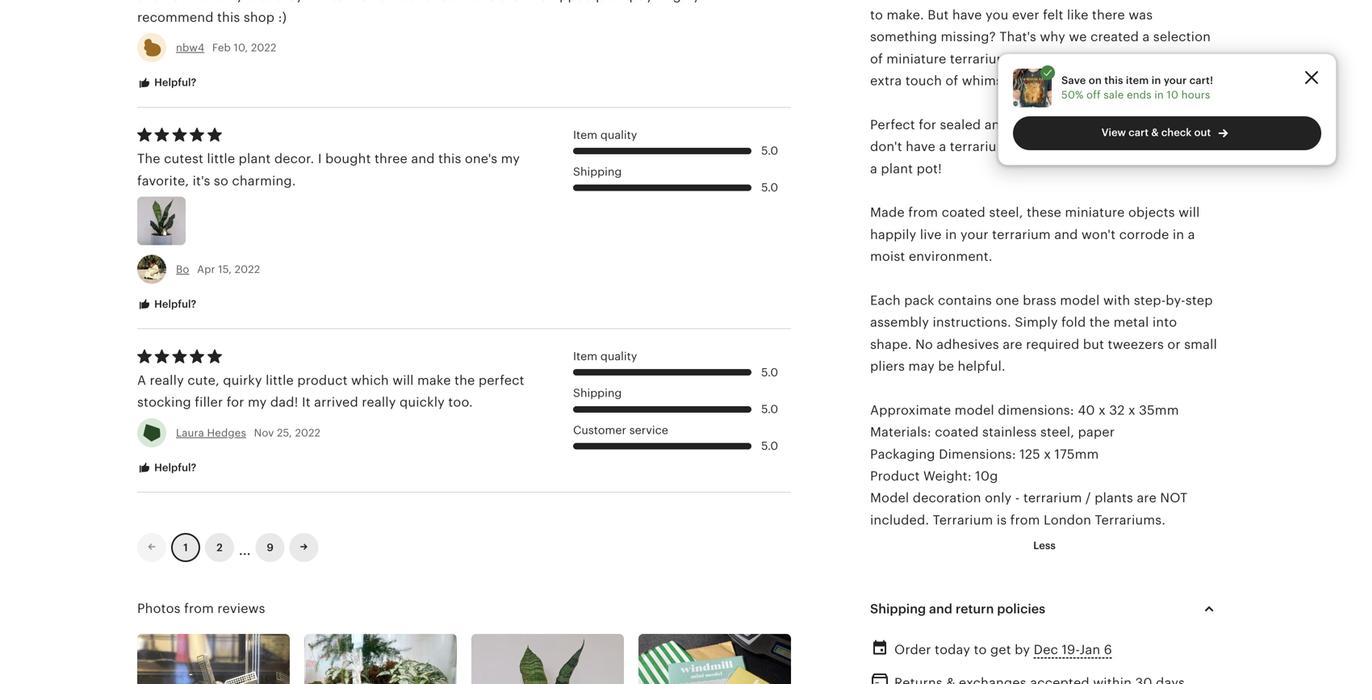 Task type: locate. For each thing, give the bounding box(es) containing it.
the inside each pack contains one brass model with step-by-step assembly instructions. simply fold the metal into shape. no adhesives are required but tweezers or small pliers may be helpful.
[[1090, 315, 1111, 330]]

0 vertical spatial will
[[1179, 205, 1201, 220]]

helpful?
[[152, 76, 197, 89], [152, 298, 197, 310], [152, 461, 197, 474]]

0 vertical spatial steel,
[[990, 205, 1024, 220]]

0 horizontal spatial my
[[248, 395, 267, 410]]

2 vertical spatial 2022
[[295, 427, 321, 439]]

miniature
[[887, 52, 947, 66], [1066, 205, 1126, 220]]

steel, left these
[[990, 205, 1024, 220]]

0 horizontal spatial you
[[986, 8, 1009, 22]]

have inside we love terrariums, they're super cute and super easy to make. but have you ever felt like there was something missing? that's why we created a selection of miniature terrarium models, perfect for adding an extra touch of whimsy to your mini world.
[[953, 8, 983, 22]]

this
[[1105, 74, 1124, 86], [439, 152, 462, 166]]

0 vertical spatial item
[[573, 128, 598, 141]]

shipping
[[573, 165, 622, 178], [573, 387, 622, 400], [871, 602, 927, 616]]

a right corrode at right
[[1189, 227, 1196, 242]]

you down they're
[[986, 8, 1009, 22]]

model up stainless
[[955, 403, 995, 418]]

shipping for a really cute, quirky little product which will make the perfect stocking filler for my dad! it arrived really quickly too.
[[573, 387, 622, 400]]

2 item from the top
[[573, 350, 598, 363]]

to down models, on the right top of the page
[[1014, 74, 1027, 88]]

terrarium inside approximate model dimensions: 40 x 32 x 35mm materials: coated stainless steel, paper packaging dimensions: 125 x 175mm product weight: 10g model decoration only - terrarium / plants are not included. terrarium is from london terrariums.
[[1024, 491, 1083, 505]]

terrarium inside made from coated steel, these miniature objects will happily live in your terrarium and won't corrode in a moist environment.
[[993, 227, 1051, 242]]

helpful? down nbw4 'link'
[[152, 76, 197, 89]]

if
[[1154, 117, 1163, 132]]

a down don't
[[871, 161, 878, 176]]

selection
[[1154, 30, 1212, 44]]

for inside perfect for sealed and open terrariums. even if you don't have a terrarium, they look perfect on the top of a plant pot!
[[919, 117, 937, 132]]

your inside save on this item in your cart! 50% off sale ends in 10 hours
[[1164, 74, 1188, 86]]

moist
[[871, 249, 906, 264]]

2 quality from the top
[[601, 350, 638, 363]]

2022 right 15,
[[235, 263, 260, 275]]

really up stocking at the bottom left of page
[[150, 373, 184, 388]]

1 vertical spatial have
[[906, 139, 936, 154]]

coated up live
[[942, 205, 986, 220]]

0 horizontal spatial plant
[[239, 152, 271, 166]]

save
[[1062, 74, 1087, 86]]

for
[[1116, 52, 1134, 66], [919, 117, 937, 132], [227, 395, 244, 410]]

will up quickly
[[393, 373, 414, 388]]

on inside perfect for sealed and open terrariums. even if you don't have a terrarium, they look perfect on the top of a plant pot!
[[1127, 139, 1144, 154]]

1 vertical spatial perfect
[[1078, 139, 1124, 154]]

0 vertical spatial 2022
[[251, 42, 277, 54]]

1 vertical spatial from
[[1011, 513, 1041, 527]]

4 5.0 from the top
[[762, 403, 779, 416]]

for left sealed
[[919, 117, 937, 132]]

1 horizontal spatial model
[[1061, 293, 1100, 308]]

bo link
[[176, 263, 189, 275]]

1 horizontal spatial steel,
[[1041, 425, 1075, 440]]

have inside perfect for sealed and open terrariums. even if you don't have a terrarium, they look perfect on the top of a plant pot!
[[906, 139, 936, 154]]

missing?
[[941, 30, 997, 44]]

0 vertical spatial my
[[501, 152, 520, 166]]

0 horizontal spatial x
[[1045, 447, 1052, 461]]

plant inside the cutest little plant decor. i bought three and this one's my favorite, it's so charming.
[[239, 152, 271, 166]]

on up the "off"
[[1089, 74, 1102, 86]]

photos from reviews
[[137, 601, 265, 616]]

really
[[150, 373, 184, 388], [362, 395, 396, 410]]

2 5.0 from the top
[[762, 181, 779, 194]]

bought
[[326, 152, 371, 166]]

fold
[[1062, 315, 1087, 330]]

perfect down we
[[1067, 52, 1112, 66]]

and left return
[[930, 602, 953, 616]]

1 vertical spatial my
[[248, 395, 267, 410]]

3 5.0 from the top
[[762, 366, 779, 379]]

helpful.
[[958, 359, 1006, 374]]

plants
[[1095, 491, 1134, 505]]

super up felt
[[1043, 0, 1078, 0]]

0 vertical spatial you
[[986, 8, 1009, 22]]

make
[[418, 373, 451, 388]]

have down the terrariums,
[[953, 8, 983, 22]]

perfect
[[1067, 52, 1112, 66], [1078, 139, 1124, 154], [479, 373, 525, 388]]

from for coated
[[909, 205, 939, 220]]

open
[[1012, 117, 1044, 132]]

terrariums,
[[923, 0, 992, 0]]

helpful? button for laura hedges nov 25, 2022
[[125, 453, 209, 483]]

1 item from the top
[[573, 128, 598, 141]]

0 horizontal spatial for
[[227, 395, 244, 410]]

2 vertical spatial helpful?
[[152, 461, 197, 474]]

9
[[267, 541, 274, 554]]

you inside perfect for sealed and open terrariums. even if you don't have a terrarium, they look perfect on the top of a plant pot!
[[1166, 117, 1189, 132]]

the down view cart & check out
[[1147, 139, 1168, 154]]

to left get
[[974, 642, 987, 657]]

0 vertical spatial miniature
[[887, 52, 947, 66]]

plant down don't
[[882, 161, 914, 176]]

1 item quality from the top
[[573, 128, 638, 141]]

0 horizontal spatial to
[[871, 8, 884, 22]]

we love terrariums, they're super cute and super easy to make. but have you ever felt like there was something missing? that's why we created a selection of miniature terrarium models, perfect for adding an extra touch of whimsy to your mini world.
[[871, 0, 1212, 88]]

order
[[895, 642, 932, 657]]

the inside perfect for sealed and open terrariums. even if you don't have a terrarium, they look perfect on the top of a plant pot!
[[1147, 139, 1168, 154]]

and inside the cutest little plant decor. i bought three and this one's my favorite, it's so charming.
[[411, 152, 435, 166]]

2 vertical spatial shipping
[[871, 602, 927, 616]]

helpful? button down nbw4 'link'
[[125, 68, 209, 98]]

shipping and return policies button
[[856, 589, 1234, 628]]

miniature inside made from coated steel, these miniature objects will happily live in your terrarium and won't corrode in a moist environment.
[[1066, 205, 1126, 220]]

shipping for the cutest little plant decor. i bought three and this one's my favorite, it's so charming.
[[573, 165, 622, 178]]

0 horizontal spatial on
[[1089, 74, 1102, 86]]

2 horizontal spatial for
[[1116, 52, 1134, 66]]

product
[[298, 373, 348, 388]]

this inside the cutest little plant decor. i bought three and this one's my favorite, it's so charming.
[[439, 152, 462, 166]]

easy
[[1180, 0, 1208, 0]]

of up extra
[[871, 52, 884, 66]]

reviews
[[218, 601, 265, 616]]

quality for the cutest little plant decor. i bought three and this one's my favorite, it's so charming.
[[601, 128, 638, 141]]

1 vertical spatial 2022
[[235, 263, 260, 275]]

miniature inside we love terrariums, they're super cute and super easy to make. but have you ever felt like there was something missing? that's why we created a selection of miniature terrarium models, perfect for adding an extra touch of whimsy to your mini world.
[[887, 52, 947, 66]]

2022
[[251, 42, 277, 54], [235, 263, 260, 275], [295, 427, 321, 439]]

stocking
[[137, 395, 191, 410]]

1 helpful? button from the top
[[125, 68, 209, 98]]

have up pot!
[[906, 139, 936, 154]]

from inside made from coated steel, these miniature objects will happily live in your terrarium and won't corrode in a moist environment.
[[909, 205, 939, 220]]

no
[[916, 337, 934, 352]]

0 horizontal spatial from
[[184, 601, 214, 616]]

your down models, on the right top of the page
[[1030, 74, 1058, 88]]

1 vertical spatial are
[[1137, 491, 1157, 505]]

terrarium
[[951, 52, 1009, 66], [993, 227, 1051, 242], [1024, 491, 1083, 505]]

to
[[871, 8, 884, 22], [1014, 74, 1027, 88], [974, 642, 987, 657]]

quality for a really cute, quirky little product which will make the perfect stocking filler for my dad! it arrived really quickly too.
[[601, 350, 638, 363]]

0 vertical spatial coated
[[942, 205, 986, 220]]

the up too.
[[455, 373, 475, 388]]

for down created
[[1116, 52, 1134, 66]]

even
[[1121, 117, 1151, 132]]

less
[[1034, 540, 1056, 552]]

2 vertical spatial for
[[227, 395, 244, 410]]

1 horizontal spatial you
[[1166, 117, 1189, 132]]

1 quality from the top
[[601, 128, 638, 141]]

and up the terrarium,
[[985, 117, 1009, 132]]

i
[[318, 152, 322, 166]]

we
[[871, 0, 890, 0]]

terrarium up 'london'
[[1024, 491, 1083, 505]]

1 horizontal spatial this
[[1105, 74, 1124, 86]]

will inside made from coated steel, these miniature objects will happily live in your terrarium and won't corrode in a moist environment.
[[1179, 205, 1201, 220]]

perfect inside perfect for sealed and open terrariums. even if you don't have a terrarium, they look perfect on the top of a plant pot!
[[1078, 139, 1124, 154]]

0 horizontal spatial are
[[1003, 337, 1023, 352]]

2 super from the left
[[1141, 0, 1176, 0]]

1 vertical spatial miniature
[[1066, 205, 1126, 220]]

are inside each pack contains one brass model with step-by-step assembly instructions. simply fold the metal into shape. no adhesives are required but tweezers or small pliers may be helpful.
[[1003, 337, 1023, 352]]

on down cart
[[1127, 139, 1144, 154]]

0 vertical spatial from
[[909, 205, 939, 220]]

1 vertical spatial steel,
[[1041, 425, 1075, 440]]

my inside a really cute, quirky little product which will make the perfect stocking filler for my dad! it arrived really quickly too.
[[248, 395, 267, 410]]

of right touch
[[946, 74, 959, 88]]

or
[[1168, 337, 1181, 352]]

with
[[1104, 293, 1131, 308]]

in right live
[[946, 227, 958, 242]]

0 vertical spatial shipping
[[573, 165, 622, 178]]

helpful? button down the bo
[[125, 290, 209, 320]]

from down -
[[1011, 513, 1041, 527]]

a
[[1143, 30, 1150, 44], [940, 139, 947, 154], [871, 161, 878, 176], [1189, 227, 1196, 242]]

0 vertical spatial helpful?
[[152, 76, 197, 89]]

x right 125
[[1045, 447, 1052, 461]]

cute,
[[188, 373, 220, 388]]

and inside made from coated steel, these miniature objects will happily live in your terrarium and won't corrode in a moist environment.
[[1055, 227, 1079, 242]]

and inside we love terrariums, they're super cute and super easy to make. but have you ever felt like there was something missing? that's why we created a selection of miniature terrarium models, perfect for adding an extra touch of whimsy to your mini world.
[[1114, 0, 1137, 0]]

hedges
[[207, 427, 246, 439]]

1 5.0 from the top
[[762, 144, 779, 157]]

2022 right 10,
[[251, 42, 277, 54]]

and right three
[[411, 152, 435, 166]]

25,
[[277, 427, 292, 439]]

for inside we love terrariums, they're super cute and super easy to make. but have you ever felt like there was something missing? that's why we created a selection of miniature terrarium models, perfect for adding an extra touch of whimsy to your mini world.
[[1116, 52, 1134, 66]]

off
[[1087, 89, 1101, 101]]

2 vertical spatial perfect
[[479, 373, 525, 388]]

0 horizontal spatial have
[[906, 139, 936, 154]]

2 item quality from the top
[[573, 350, 638, 363]]

1 horizontal spatial for
[[919, 117, 937, 132]]

plant up charming.
[[239, 152, 271, 166]]

helpful? down the bo
[[152, 298, 197, 310]]

2 vertical spatial the
[[455, 373, 475, 388]]

will inside a really cute, quirky little product which will make the perfect stocking filler for my dad! it arrived really quickly too.
[[393, 373, 414, 388]]

1 helpful? from the top
[[152, 76, 197, 89]]

0 horizontal spatial little
[[207, 152, 235, 166]]

2 horizontal spatial x
[[1129, 403, 1136, 418]]

little up so
[[207, 152, 235, 166]]

0 vertical spatial terrarium
[[951, 52, 1009, 66]]

on
[[1089, 74, 1102, 86], [1127, 139, 1144, 154]]

1 horizontal spatial the
[[1090, 315, 1111, 330]]

terrarium up whimsy
[[951, 52, 1009, 66]]

perfect down view
[[1078, 139, 1124, 154]]

are left not
[[1137, 491, 1157, 505]]

1 horizontal spatial have
[[953, 8, 983, 22]]

coated up dimensions:
[[935, 425, 979, 440]]

in right corrode at right
[[1173, 227, 1185, 242]]

1 horizontal spatial to
[[974, 642, 987, 657]]

in
[[1152, 74, 1162, 86], [1155, 89, 1165, 101], [946, 227, 958, 242], [1173, 227, 1185, 242]]

stainless
[[983, 425, 1037, 440]]

nbw4
[[176, 42, 205, 54]]

miniature up touch
[[887, 52, 947, 66]]

a inside we love terrariums, they're super cute and super easy to make. but have you ever felt like there was something missing? that's why we created a selection of miniature terrarium models, perfect for adding an extra touch of whimsy to your mini world.
[[1143, 30, 1150, 44]]

steel, up 175mm
[[1041, 425, 1075, 440]]

model inside approximate model dimensions: 40 x 32 x 35mm materials: coated stainless steel, paper packaging dimensions: 125 x 175mm product weight: 10g model decoration only - terrarium / plants are not included. terrarium is from london terrariums.
[[955, 403, 995, 418]]

2 vertical spatial of
[[1196, 139, 1209, 154]]

the up the "but"
[[1090, 315, 1111, 330]]

1 horizontal spatial your
[[1030, 74, 1058, 88]]

2 horizontal spatial the
[[1147, 139, 1168, 154]]

are
[[1003, 337, 1023, 352], [1137, 491, 1157, 505]]

my inside the cutest little plant decor. i bought three and this one's my favorite, it's so charming.
[[501, 152, 520, 166]]

1 horizontal spatial of
[[946, 74, 959, 88]]

model up fold
[[1061, 293, 1100, 308]]

step-
[[1135, 293, 1167, 308]]

2 vertical spatial helpful? button
[[125, 453, 209, 483]]

and down these
[[1055, 227, 1079, 242]]

2022 for bo apr 15, 2022
[[235, 263, 260, 275]]

you right the if
[[1166, 117, 1189, 132]]

3 helpful? from the top
[[152, 461, 197, 474]]

service
[[630, 423, 669, 436]]

for down quirky
[[227, 395, 244, 410]]

0 horizontal spatial the
[[455, 373, 475, 388]]

0 horizontal spatial super
[[1043, 0, 1078, 0]]

1 vertical spatial item quality
[[573, 350, 638, 363]]

this left one's
[[439, 152, 462, 166]]

shipping inside dropdown button
[[871, 602, 927, 616]]

1 super from the left
[[1043, 0, 1078, 0]]

this up sale
[[1105, 74, 1124, 86]]

1 horizontal spatial plant
[[882, 161, 914, 176]]

it
[[302, 395, 311, 410]]

super
[[1043, 0, 1078, 0], [1141, 0, 1176, 0]]

1 vertical spatial this
[[439, 152, 462, 166]]

from right photos
[[184, 601, 214, 616]]

1 vertical spatial will
[[393, 373, 414, 388]]

0 vertical spatial really
[[150, 373, 184, 388]]

view cart & check out
[[1102, 126, 1212, 139]]

customer
[[573, 423, 627, 436]]

bo apr 15, 2022
[[176, 263, 260, 275]]

0 horizontal spatial of
[[871, 52, 884, 66]]

1 horizontal spatial x
[[1099, 403, 1106, 418]]

of inside perfect for sealed and open terrariums. even if you don't have a terrarium, they look perfect on the top of a plant pot!
[[1196, 139, 1209, 154]]

terrarium,
[[950, 139, 1013, 154]]

really down the which
[[362, 395, 396, 410]]

are down simply
[[1003, 337, 1023, 352]]

0 horizontal spatial miniature
[[887, 52, 947, 66]]

0 horizontal spatial steel,
[[990, 205, 1024, 220]]

0 vertical spatial helpful? button
[[125, 68, 209, 98]]

1 vertical spatial helpful? button
[[125, 290, 209, 320]]

0 vertical spatial little
[[207, 152, 235, 166]]

your up environment.
[[961, 227, 989, 242]]

helpful? button
[[125, 68, 209, 98], [125, 290, 209, 320], [125, 453, 209, 483]]

0 vertical spatial model
[[1061, 293, 1100, 308]]

my down quirky
[[248, 395, 267, 410]]

1 horizontal spatial little
[[266, 373, 294, 388]]

but
[[1084, 337, 1105, 352]]

dec
[[1034, 642, 1059, 657]]

and up was
[[1114, 0, 1137, 0]]

0 vertical spatial to
[[871, 8, 884, 22]]

they're
[[996, 0, 1039, 0]]

perfect inside we love terrariums, they're super cute and super easy to make. but have you ever felt like there was something missing? that's why we created a selection of miniature terrarium models, perfect for adding an extra touch of whimsy to your mini world.
[[1067, 52, 1112, 66]]

2 horizontal spatial of
[[1196, 139, 1209, 154]]

adding
[[1137, 52, 1181, 66]]

your inside made from coated steel, these miniature objects will happily live in your terrarium and won't corrode in a moist environment.
[[961, 227, 989, 242]]

1 vertical spatial really
[[362, 395, 396, 410]]

of down out
[[1196, 139, 1209, 154]]

helpful? button down laura
[[125, 453, 209, 483]]

little up 'dad!'
[[266, 373, 294, 388]]

1 vertical spatial quality
[[601, 350, 638, 363]]

contains
[[939, 293, 993, 308]]

2022 for nbw4 feb 10, 2022
[[251, 42, 277, 54]]

live
[[921, 227, 942, 242]]

an
[[1185, 52, 1200, 66]]

miniature up won't
[[1066, 205, 1126, 220]]

made
[[871, 205, 905, 220]]

1 horizontal spatial super
[[1141, 0, 1176, 0]]

x right the 32
[[1129, 403, 1136, 418]]

x left the 32
[[1099, 403, 1106, 418]]

1 vertical spatial you
[[1166, 117, 1189, 132]]

1 vertical spatial little
[[266, 373, 294, 388]]

perfect right make
[[479, 373, 525, 388]]

pot!
[[917, 161, 943, 176]]

cute
[[1082, 0, 1110, 0]]

little inside a really cute, quirky little product which will make the perfect stocking filler for my dad! it arrived really quickly too.
[[266, 373, 294, 388]]

2022 right 25,
[[295, 427, 321, 439]]

0 vertical spatial item quality
[[573, 128, 638, 141]]

0 vertical spatial for
[[1116, 52, 1134, 66]]

that's
[[1000, 30, 1037, 44]]

pack
[[905, 293, 935, 308]]

filler
[[195, 395, 223, 410]]

0 horizontal spatial will
[[393, 373, 414, 388]]

will for which
[[393, 373, 414, 388]]

0 vertical spatial of
[[871, 52, 884, 66]]

2 vertical spatial from
[[184, 601, 214, 616]]

customer service
[[573, 423, 669, 436]]

and
[[1114, 0, 1137, 0], [985, 117, 1009, 132], [411, 152, 435, 166], [1055, 227, 1079, 242], [930, 602, 953, 616]]

from up live
[[909, 205, 939, 220]]

0 vertical spatial are
[[1003, 337, 1023, 352]]

1 horizontal spatial are
[[1137, 491, 1157, 505]]

super up was
[[1141, 0, 1176, 0]]

1 horizontal spatial miniature
[[1066, 205, 1126, 220]]

ends
[[1128, 89, 1152, 101]]

1 horizontal spatial from
[[909, 205, 939, 220]]

1 vertical spatial the
[[1090, 315, 1111, 330]]

2 vertical spatial terrarium
[[1024, 491, 1083, 505]]

0 vertical spatial the
[[1147, 139, 1168, 154]]

1 horizontal spatial on
[[1127, 139, 1144, 154]]

the inside a really cute, quirky little product which will make the perfect stocking filler for my dad! it arrived really quickly too.
[[455, 373, 475, 388]]

2 horizontal spatial to
[[1014, 74, 1027, 88]]

0 vertical spatial this
[[1105, 74, 1124, 86]]

terrarium down these
[[993, 227, 1051, 242]]

view details of this review photo by bo image
[[137, 197, 186, 245]]

to down we
[[871, 8, 884, 22]]

1 vertical spatial on
[[1127, 139, 1144, 154]]

0 vertical spatial quality
[[601, 128, 638, 141]]

0 horizontal spatial model
[[955, 403, 995, 418]]

3 helpful? button from the top
[[125, 453, 209, 483]]

materials:
[[871, 425, 932, 440]]

helpful? for nbw4 feb 10, 2022
[[152, 76, 197, 89]]

a down was
[[1143, 30, 1150, 44]]

terrariums.
[[1096, 513, 1166, 527]]

1 vertical spatial helpful?
[[152, 298, 197, 310]]

little
[[207, 152, 235, 166], [266, 373, 294, 388]]

helpful? down laura
[[152, 461, 197, 474]]

my right one's
[[501, 152, 520, 166]]

mini
[[1062, 74, 1089, 88]]

your up 10 on the right of the page
[[1164, 74, 1188, 86]]

9 link
[[256, 533, 285, 562]]

1 vertical spatial for
[[919, 117, 937, 132]]

1 vertical spatial shipping
[[573, 387, 622, 400]]

will right objects
[[1179, 205, 1201, 220]]

1 vertical spatial of
[[946, 74, 959, 88]]



Task type: describe. For each thing, give the bounding box(es) containing it.
from inside approximate model dimensions: 40 x 32 x 35mm materials: coated stainless steel, paper packaging dimensions: 125 x 175mm product weight: 10g model decoration only - terrarium / plants are not included. terrarium is from london terrariums.
[[1011, 513, 1041, 527]]

sale
[[1104, 89, 1125, 101]]

small
[[1185, 337, 1218, 352]]

approximate
[[871, 403, 952, 418]]

in right item
[[1152, 74, 1162, 86]]

check
[[1162, 126, 1192, 139]]

steel, inside made from coated steel, these miniature objects will happily live in your terrarium and won't corrode in a moist environment.
[[990, 205, 1024, 220]]

will for objects
[[1179, 205, 1201, 220]]

/
[[1086, 491, 1092, 505]]

2 vertical spatial to
[[974, 642, 987, 657]]

hours
[[1182, 89, 1211, 101]]

plant inside perfect for sealed and open terrariums. even if you don't have a terrarium, they look perfect on the top of a plant pot!
[[882, 161, 914, 176]]

there
[[1093, 8, 1126, 22]]

won't
[[1082, 227, 1116, 242]]

125
[[1020, 447, 1041, 461]]

may
[[909, 359, 935, 374]]

happily
[[871, 227, 917, 242]]

be
[[939, 359, 955, 374]]

model
[[871, 491, 910, 505]]

make.
[[887, 8, 925, 22]]

and inside 'shipping and return policies' dropdown button
[[930, 602, 953, 616]]

apr
[[197, 263, 215, 275]]

step
[[1186, 293, 1214, 308]]

a inside made from coated steel, these miniature objects will happily live in your terrarium and won't corrode in a moist environment.
[[1189, 227, 1196, 242]]

favorite,
[[137, 174, 189, 188]]

quirky
[[223, 373, 262, 388]]

perfect inside a really cute, quirky little product which will make the perfect stocking filler for my dad! it arrived really quickly too.
[[479, 373, 525, 388]]

extra
[[871, 74, 902, 88]]

2 helpful? button from the top
[[125, 290, 209, 320]]

you inside we love terrariums, they're super cute and super easy to make. but have you ever felt like there was something missing? that's why we created a selection of miniature terrarium models, perfect for adding an extra touch of whimsy to your mini world.
[[986, 8, 1009, 22]]

shape.
[[871, 337, 912, 352]]

coated inside made from coated steel, these miniature objects will happily live in your terrarium and won't corrode in a moist environment.
[[942, 205, 986, 220]]

each
[[871, 293, 901, 308]]

nov
[[254, 427, 274, 439]]

1 horizontal spatial really
[[362, 395, 396, 410]]

from for reviews
[[184, 601, 214, 616]]

so
[[214, 174, 229, 188]]

photos
[[137, 601, 181, 616]]

the cutest little plant decor. i bought three and this one's my favorite, it's so charming.
[[137, 152, 520, 188]]

arrived
[[314, 395, 358, 410]]

ever
[[1013, 8, 1040, 22]]

dec 19-jan 6 button
[[1034, 638, 1113, 662]]

1 link
[[171, 533, 200, 562]]

product
[[871, 469, 920, 483]]

bo
[[176, 263, 189, 275]]

little inside the cutest little plant decor. i bought three and this one's my favorite, it's so charming.
[[207, 152, 235, 166]]

item for a really cute, quirky little product which will make the perfect stocking filler for my dad! it arrived really quickly too.
[[573, 350, 598, 363]]

this inside save on this item in your cart! 50% off sale ends in 10 hours
[[1105, 74, 1124, 86]]

view cart & check out link
[[1014, 116, 1322, 150]]

which
[[351, 373, 389, 388]]

10,
[[234, 42, 248, 54]]

cutest
[[164, 152, 204, 166]]

simply
[[1015, 315, 1059, 330]]

item for the cutest little plant decor. i bought three and this one's my favorite, it's so charming.
[[573, 128, 598, 141]]

sealed
[[941, 117, 982, 132]]

three
[[375, 152, 408, 166]]

packaging
[[871, 447, 936, 461]]

touch
[[906, 74, 943, 88]]

item quality for the cutest little plant decor. i bought three and this one's my favorite, it's so charming.
[[573, 128, 638, 141]]

each pack contains one brass model with step-by-step assembly instructions. simply fold the metal into shape. no adhesives are required but tweezers or small pliers may be helpful.
[[871, 293, 1218, 374]]

love
[[894, 0, 920, 0]]

london
[[1044, 513, 1092, 527]]

helpful? for laura hedges nov 25, 2022
[[152, 461, 197, 474]]

-
[[1016, 491, 1020, 505]]

model inside each pack contains one brass model with step-by-step assembly instructions. simply fold the metal into shape. no adhesives are required but tweezers or small pliers may be helpful.
[[1061, 293, 1100, 308]]

but
[[928, 8, 949, 22]]

6
[[1105, 642, 1113, 657]]

by
[[1015, 642, 1031, 657]]

on inside save on this item in your cart! 50% off sale ends in 10 hours
[[1089, 74, 1102, 86]]

terrariums.
[[1048, 117, 1117, 132]]

2 helpful? from the top
[[152, 298, 197, 310]]

terrarium inside we love terrariums, they're super cute and super easy to make. but have you ever felt like there was something missing? that's why we created a selection of miniature terrarium models, perfect for adding an extra touch of whimsy to your mini world.
[[951, 52, 1009, 66]]

5 5.0 from the top
[[762, 439, 779, 452]]

view
[[1102, 126, 1127, 139]]

included.
[[871, 513, 930, 527]]

like
[[1068, 8, 1089, 22]]

tweezers
[[1109, 337, 1165, 352]]

they
[[1017, 139, 1044, 154]]

15,
[[218, 263, 232, 275]]

get
[[991, 642, 1012, 657]]

something
[[871, 30, 938, 44]]

0 horizontal spatial really
[[150, 373, 184, 388]]

don't
[[871, 139, 903, 154]]

steel, inside approximate model dimensions: 40 x 32 x 35mm materials: coated stainless steel, paper packaging dimensions: 125 x 175mm product weight: 10g model decoration only - terrarium / plants are not included. terrarium is from london terrariums.
[[1041, 425, 1075, 440]]

approximate model dimensions: 40 x 32 x 35mm materials: coated stainless steel, paper packaging dimensions: 125 x 175mm product weight: 10g model decoration only - terrarium / plants are not included. terrarium is from london terrariums.
[[871, 403, 1188, 527]]

helpful? button for nbw4 feb 10, 2022
[[125, 68, 209, 98]]

charming.
[[232, 174, 296, 188]]

10g
[[976, 469, 999, 483]]

are inside approximate model dimensions: 40 x 32 x 35mm materials: coated stainless steel, paper packaging dimensions: 125 x 175mm product weight: 10g model decoration only - terrarium / plants are not included. terrarium is from london terrariums.
[[1137, 491, 1157, 505]]

was
[[1129, 8, 1154, 22]]

jan
[[1080, 642, 1101, 657]]

is
[[997, 513, 1007, 527]]

made from coated steel, these miniature objects will happily live in your terrarium and won't corrode in a moist environment.
[[871, 205, 1201, 264]]

today
[[935, 642, 971, 657]]

your inside we love terrariums, they're super cute and super easy to make. but have you ever felt like there was something missing? that's why we created a selection of miniature terrarium models, perfect for adding an extra touch of whimsy to your mini world.
[[1030, 74, 1058, 88]]

a up pot!
[[940, 139, 947, 154]]

perfect for sealed and open terrariums. even if you don't have a terrarium, they look perfect on the top of a plant pot!
[[871, 117, 1209, 176]]

for inside a really cute, quirky little product which will make the perfect stocking filler for my dad! it arrived really quickly too.
[[227, 395, 244, 410]]

and inside perfect for sealed and open terrariums. even if you don't have a terrarium, they look perfect on the top of a plant pot!
[[985, 117, 1009, 132]]

weight:
[[924, 469, 972, 483]]

order today to get by dec 19-jan 6
[[895, 642, 1113, 657]]

look
[[1048, 139, 1074, 154]]

nbw4 link
[[176, 42, 205, 54]]

return
[[956, 602, 995, 616]]

in left 10 on the right of the page
[[1155, 89, 1165, 101]]

laura hedges nov 25, 2022
[[176, 427, 321, 439]]

one's
[[465, 152, 498, 166]]

dimensions:
[[999, 403, 1075, 418]]

quickly
[[400, 395, 445, 410]]

top
[[1171, 139, 1193, 154]]

19-
[[1062, 642, 1080, 657]]

too.
[[449, 395, 473, 410]]

it's
[[193, 174, 210, 188]]

decor.
[[274, 152, 315, 166]]

item quality for a really cute, quirky little product which will make the perfect stocking filler for my dad! it arrived really quickly too.
[[573, 350, 638, 363]]

coated inside approximate model dimensions: 40 x 32 x 35mm materials: coated stainless steel, paper packaging dimensions: 125 x 175mm product weight: 10g model decoration only - terrarium / plants are not included. terrarium is from london terrariums.
[[935, 425, 979, 440]]



Task type: vqa. For each thing, say whether or not it's contained in the screenshot.
second Helpful? button from the top
yes



